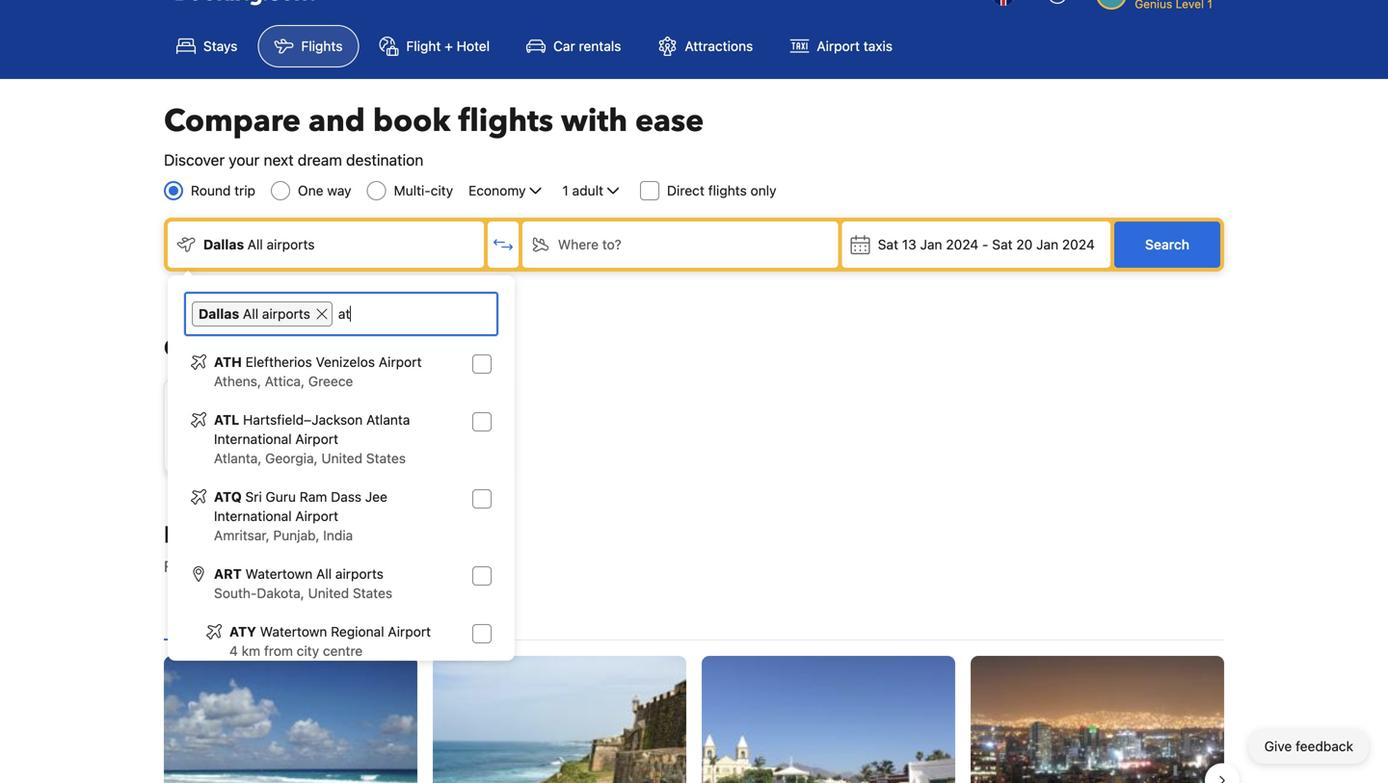 Task type: describe. For each thing, give the bounding box(es) containing it.
next
[[264, 151, 294, 169]]

use enter to select airport and spacebar to add another one element
[[183, 345, 499, 784]]

dec,
[[330, 436, 358, 452]]

car rentals
[[553, 38, 621, 54]]

airport inside the dallas to hartsfield–jackson atlanta international airport 16 dec - 23 dec, 1 traveller, round trip
[[393, 417, 441, 433]]

0 vertical spatial dallas
[[203, 237, 244, 253]]

domestic
[[261, 558, 325, 576]]

hartsfield–jackson atlanta international airport
[[214, 412, 410, 447]]

sri guru ram dass jee international airport
[[214, 489, 387, 524]]

airport taxis link
[[773, 25, 909, 67]]

south-
[[214, 586, 257, 602]]

ath
[[214, 354, 242, 370]]

go to booking.com flights image
[[175, 0, 314, 5]]

1 adult button
[[561, 179, 625, 202]]

airports inside 'art watertown all airports south-dakota, united states'
[[335, 566, 384, 582]]

international
[[359, 558, 446, 576]]

1 jan from the left
[[920, 237, 942, 253]]

1 inside popup button
[[563, 183, 569, 199]]

1 vertical spatial airports
[[262, 306, 310, 322]]

0 vertical spatial you
[[349, 333, 391, 365]]

only
[[751, 183, 777, 199]]

city inside aty watertown regional airport 4 km from city centre
[[297, 644, 319, 659]]

search
[[1145, 237, 1190, 253]]

hotel
[[457, 38, 490, 54]]

watertown for from
[[260, 624, 327, 640]]

flights
[[301, 38, 343, 54]]

continue where you left off
[[164, 333, 470, 365]]

flights left only
[[708, 183, 747, 199]]

stays link
[[160, 25, 254, 67]]

with
[[561, 100, 628, 142]]

venizelos
[[316, 354, 375, 370]]

0 vertical spatial all
[[247, 237, 263, 253]]

direct flights only
[[667, 183, 777, 199]]

flight + hotel
[[406, 38, 490, 54]]

international inside sri guru ram dass jee international airport
[[214, 509, 292, 524]]

flights inside compare and book flights with ease discover your next dream destination
[[458, 100, 553, 142]]

where
[[272, 333, 343, 365]]

car
[[553, 38, 575, 54]]

give
[[1265, 739, 1292, 755]]

amritsar,
[[214, 528, 270, 544]]

where to? button
[[522, 222, 838, 268]]

continue
[[164, 333, 266, 365]]

one way
[[298, 183, 351, 199]]

flight
[[406, 38, 441, 54]]

flights up domestic
[[257, 520, 328, 552]]

sat 13 jan 2024 - sat 20 jan 2024 button
[[842, 222, 1111, 268]]

Airport or city text field
[[336, 302, 491, 327]]

atlanta inside the dallas to hartsfield–jackson atlanta international airport 16 dec - 23 dec, 1 traveller, round trip
[[254, 417, 302, 433]]

multi-city
[[394, 183, 453, 199]]

ram
[[300, 489, 327, 505]]

traveller,
[[372, 436, 425, 452]]

adult
[[572, 183, 603, 199]]

art watertown all airports south-dakota, united states
[[214, 566, 392, 602]]

georgia,
[[265, 451, 318, 467]]

ath eleftherios venizelos airport athens, attica, greece
[[214, 354, 422, 389]]

0 horizontal spatial trip
[[234, 183, 255, 199]]

hartsfield–jackson inside the dallas to hartsfield–jackson atlanta international airport 16 dec - 23 dec, 1 traveller, round trip
[[314, 398, 445, 414]]

1 inside the dallas to hartsfield–jackson atlanta international airport 16 dec - 23 dec, 1 traveller, round trip
[[362, 436, 368, 452]]

left
[[396, 333, 434, 365]]

car rentals link
[[510, 25, 638, 67]]

multi-
[[394, 183, 431, 199]]

way
[[327, 183, 351, 199]]

dallas to mexico city image
[[971, 657, 1224, 784]]

punjab,
[[273, 528, 320, 544]]

guru
[[266, 489, 296, 505]]

on
[[239, 558, 257, 576]]

aty
[[229, 624, 256, 640]]

1 vertical spatial dallas
[[199, 306, 239, 322]]

- inside popup button
[[982, 237, 989, 253]]

search button
[[1114, 222, 1220, 268]]

airport inside "link"
[[817, 38, 860, 54]]

sat 13 jan 2024 - sat 20 jan 2024
[[878, 237, 1095, 253]]

international inside the dallas to hartsfield–jackson atlanta international airport 16 dec - 23 dec, 1 traveller, round trip
[[305, 417, 390, 433]]

dallas to san josé del cabo image
[[702, 657, 955, 784]]

compare and book flights with ease discover your next dream destination
[[164, 100, 704, 169]]

international inside hartsfield–jackson atlanta international airport
[[214, 431, 292, 447]]

popular
[[164, 520, 251, 552]]

trip inside the dallas to hartsfield–jackson atlanta international airport 16 dec - 23 dec, 1 traveller, round trip
[[469, 436, 490, 452]]

1 sat from the left
[[878, 237, 898, 253]]

+
[[445, 38, 453, 54]]

attractions
[[685, 38, 753, 54]]

eleftherios
[[246, 354, 312, 370]]

to
[[298, 398, 311, 414]]

united inside 'art watertown all airports south-dakota, united states'
[[308, 586, 349, 602]]

dallas to hartsfield–jackson atlanta international airport 16 dec - 23 dec, 1 traveller, round trip
[[254, 398, 490, 452]]

0 vertical spatial dallas all airports
[[203, 237, 315, 253]]

1 2024 from the left
[[946, 237, 979, 253]]

and inside popular flights near you find deals on domestic and international flights
[[329, 558, 355, 576]]

hartsfield–jackson inside hartsfield–jackson atlanta international airport
[[243, 412, 363, 428]]

2 2024 from the left
[[1062, 237, 1095, 253]]

dec
[[272, 436, 296, 452]]

from
[[264, 644, 293, 659]]

dallas inside the dallas to hartsfield–jackson atlanta international airport 16 dec - 23 dec, 1 traveller, round trip
[[254, 398, 294, 414]]

book
[[373, 100, 451, 142]]

your
[[229, 151, 260, 169]]

watertown for united
[[245, 566, 313, 582]]

attica,
[[265, 374, 305, 389]]



Task type: vqa. For each thing, say whether or not it's contained in the screenshot.
1 in popup button
yes



Task type: locate. For each thing, give the bounding box(es) containing it.
airport inside hartsfield–jackson atlanta international airport
[[295, 431, 338, 447]]

dallas all airports down round trip
[[203, 237, 315, 253]]

aty watertown regional airport 4 km from city centre
[[229, 624, 431, 659]]

atlanta, georgia, united states
[[214, 451, 406, 467]]

art
[[214, 566, 242, 582]]

united
[[321, 451, 363, 467], [308, 586, 349, 602]]

20
[[1016, 237, 1033, 253]]

popular flights near you find deals on domestic and international flights
[[164, 520, 493, 576]]

sat left 20
[[992, 237, 1013, 253]]

0 vertical spatial united
[[321, 451, 363, 467]]

feedback
[[1296, 739, 1354, 755]]

1 vertical spatial -
[[300, 436, 306, 452]]

watertown inside aty watertown regional airport 4 km from city centre
[[260, 624, 327, 640]]

watertown up from
[[260, 624, 327, 640]]

0 horizontal spatial jan
[[920, 237, 942, 253]]

airport right regional
[[388, 624, 431, 640]]

city left economy
[[431, 183, 453, 199]]

1 horizontal spatial sat
[[992, 237, 1013, 253]]

dallas down attica, at top left
[[254, 398, 294, 414]]

1 horizontal spatial 1
[[563, 183, 569, 199]]

1 vertical spatial states
[[353, 586, 392, 602]]

- left 20
[[982, 237, 989, 253]]

international up atlanta,
[[214, 431, 292, 447]]

deals
[[198, 558, 235, 576]]

flights right international in the left bottom of the page
[[450, 558, 493, 576]]

1 horizontal spatial trip
[[469, 436, 490, 452]]

1 vertical spatial dallas all airports
[[199, 306, 310, 322]]

states
[[366, 451, 406, 467], [353, 586, 392, 602]]

atq
[[214, 489, 242, 505]]

economy
[[469, 183, 526, 199]]

atl
[[214, 412, 239, 428]]

1 vertical spatial trip
[[469, 436, 490, 452]]

1 horizontal spatial jan
[[1036, 237, 1059, 253]]

1 vertical spatial you
[[390, 520, 431, 552]]

round
[[191, 183, 231, 199]]

united down domestic
[[308, 586, 349, 602]]

compare
[[164, 100, 301, 142]]

flight + hotel link
[[363, 25, 506, 67]]

you left 'left'
[[349, 333, 391, 365]]

india
[[323, 528, 353, 544]]

2 sat from the left
[[992, 237, 1013, 253]]

states up 'jee'
[[366, 451, 406, 467]]

hartsfield–jackson up traveller,
[[314, 398, 445, 414]]

states inside 'art watertown all airports south-dakota, united states'
[[353, 586, 392, 602]]

atlanta up traveller,
[[366, 412, 410, 428]]

centre
[[323, 644, 363, 659]]

1 horizontal spatial 2024
[[1062, 237, 1095, 253]]

1 vertical spatial watertown
[[260, 624, 327, 640]]

airport inside sri guru ram dass jee international airport
[[295, 509, 338, 524]]

jan right 20
[[1036, 237, 1059, 253]]

km
[[242, 644, 260, 659]]

0 vertical spatial watertown
[[245, 566, 313, 582]]

international
[[305, 417, 390, 433], [214, 431, 292, 447], [214, 509, 292, 524]]

airport taxis
[[817, 38, 893, 54]]

0 vertical spatial -
[[982, 237, 989, 253]]

jan
[[920, 237, 942, 253], [1036, 237, 1059, 253]]

0 vertical spatial city
[[431, 183, 453, 199]]

atlanta inside hartsfield–jackson atlanta international airport
[[366, 412, 410, 428]]

flights link
[[258, 25, 359, 67]]

1 vertical spatial 1
[[362, 436, 368, 452]]

1 horizontal spatial -
[[982, 237, 989, 253]]

and up dream
[[308, 100, 365, 142]]

dakota,
[[257, 586, 304, 602]]

2 jan from the left
[[1036, 237, 1059, 253]]

- inside the dallas to hartsfield–jackson atlanta international airport 16 dec - 23 dec, 1 traveller, round trip
[[300, 436, 306, 452]]

tab list
[[164, 590, 1224, 642]]

all down india
[[316, 566, 332, 582]]

0 horizontal spatial -
[[300, 436, 306, 452]]

- left 23
[[300, 436, 306, 452]]

1 right dec, at the bottom left
[[362, 436, 368, 452]]

watertown inside 'art watertown all airports south-dakota, united states'
[[245, 566, 313, 582]]

1 horizontal spatial atlanta
[[366, 412, 410, 428]]

1
[[563, 183, 569, 199], [362, 436, 368, 452]]

0 horizontal spatial city
[[297, 644, 319, 659]]

where
[[558, 237, 599, 253]]

airports down near
[[335, 566, 384, 582]]

and down india
[[329, 558, 355, 576]]

dallas all airports up continue
[[199, 306, 310, 322]]

2024 right 13
[[946, 237, 979, 253]]

dallas to cancún image
[[164, 657, 417, 784]]

0 horizontal spatial 1
[[362, 436, 368, 452]]

united up dass
[[321, 451, 363, 467]]

flights up economy
[[458, 100, 553, 142]]

sri
[[245, 489, 262, 505]]

all inside 'art watertown all airports south-dakota, united states'
[[316, 566, 332, 582]]

1 vertical spatial all
[[243, 306, 258, 322]]

airport left the taxis
[[817, 38, 860, 54]]

0 vertical spatial and
[[308, 100, 365, 142]]

dallas to san juan image
[[433, 657, 686, 784]]

1 vertical spatial and
[[329, 558, 355, 576]]

you
[[349, 333, 391, 365], [390, 520, 431, 552]]

0 vertical spatial states
[[366, 451, 406, 467]]

2 vertical spatial airports
[[335, 566, 384, 582]]

give feedback
[[1265, 739, 1354, 755]]

all
[[247, 237, 263, 253], [243, 306, 258, 322], [316, 566, 332, 582]]

2 vertical spatial all
[[316, 566, 332, 582]]

airport inside aty watertown regional airport 4 km from city centre
[[388, 624, 431, 640]]

watertown up dakota,
[[245, 566, 313, 582]]

dallas up continue
[[199, 306, 239, 322]]

region
[[148, 649, 1240, 784]]

16
[[254, 436, 268, 452]]

you inside popular flights near you find deals on domestic and international flights
[[390, 520, 431, 552]]

airport down airport or city text box
[[379, 354, 422, 370]]

greece
[[308, 374, 353, 389]]

direct
[[667, 183, 705, 199]]

find
[[164, 558, 194, 576]]

you up international in the left bottom of the page
[[390, 520, 431, 552]]

1 left adult
[[563, 183, 569, 199]]

city
[[431, 183, 453, 199], [297, 644, 319, 659]]

0 horizontal spatial sat
[[878, 237, 898, 253]]

airport
[[817, 38, 860, 54], [379, 354, 422, 370], [393, 417, 441, 433], [295, 431, 338, 447], [295, 509, 338, 524], [388, 624, 431, 640]]

dream
[[298, 151, 342, 169]]

hartsfield–jackson
[[314, 398, 445, 414], [243, 412, 363, 428]]

round trip
[[191, 183, 255, 199]]

0 horizontal spatial 2024
[[946, 237, 979, 253]]

trip right round
[[469, 436, 490, 452]]

taxis
[[864, 38, 893, 54]]

airport up atlanta, georgia, united states
[[295, 431, 338, 447]]

1 vertical spatial united
[[308, 586, 349, 602]]

near
[[334, 520, 384, 552]]

sat left 13
[[878, 237, 898, 253]]

0 vertical spatial airports
[[267, 237, 315, 253]]

states down international in the left bottom of the page
[[353, 586, 392, 602]]

off
[[439, 333, 470, 365]]

0 vertical spatial 1
[[563, 183, 569, 199]]

airport inside ath eleftherios venizelos airport athens, attica, greece
[[379, 354, 422, 370]]

sat
[[878, 237, 898, 253], [992, 237, 1013, 253]]

give feedback button
[[1249, 730, 1369, 764]]

rentals
[[579, 38, 621, 54]]

all up continue
[[243, 306, 258, 322]]

hartsfield–jackson up 23
[[243, 412, 363, 428]]

ease
[[635, 100, 704, 142]]

atlanta,
[[214, 451, 262, 467]]

airport down ram
[[295, 509, 338, 524]]

athens,
[[214, 374, 261, 389]]

airports up where
[[262, 306, 310, 322]]

atlanta
[[366, 412, 410, 428], [254, 417, 302, 433]]

dallas
[[203, 237, 244, 253], [199, 306, 239, 322], [254, 398, 294, 414]]

round
[[429, 436, 465, 452]]

2024 right 20
[[1062, 237, 1095, 253]]

one
[[298, 183, 323, 199]]

international down sri
[[214, 509, 292, 524]]

discover
[[164, 151, 225, 169]]

1 horizontal spatial city
[[431, 183, 453, 199]]

13
[[902, 237, 917, 253]]

4
[[229, 644, 238, 659]]

2 vertical spatial dallas
[[254, 398, 294, 414]]

1 vertical spatial city
[[297, 644, 319, 659]]

dallas down round trip
[[203, 237, 244, 253]]

regional
[[331, 624, 384, 640]]

1 adult
[[563, 183, 603, 199]]

0 vertical spatial trip
[[234, 183, 255, 199]]

trip down the your
[[234, 183, 255, 199]]

jan right 13
[[920, 237, 942, 253]]

international up dec, at the bottom left
[[305, 417, 390, 433]]

jee
[[365, 489, 387, 505]]

0 horizontal spatial atlanta
[[254, 417, 302, 433]]

airport up traveller,
[[393, 417, 441, 433]]

2024
[[946, 237, 979, 253], [1062, 237, 1095, 253]]

city right from
[[297, 644, 319, 659]]

airports down 'one'
[[267, 237, 315, 253]]

attractions link
[[642, 25, 770, 67]]

amritsar, punjab, india
[[214, 528, 353, 544]]

where to?
[[558, 237, 622, 253]]

atlanta up dec
[[254, 417, 302, 433]]

and inside compare and book flights with ease discover your next dream destination
[[308, 100, 365, 142]]

watertown
[[245, 566, 313, 582], [260, 624, 327, 640]]

all down round trip
[[247, 237, 263, 253]]

stays
[[203, 38, 238, 54]]



